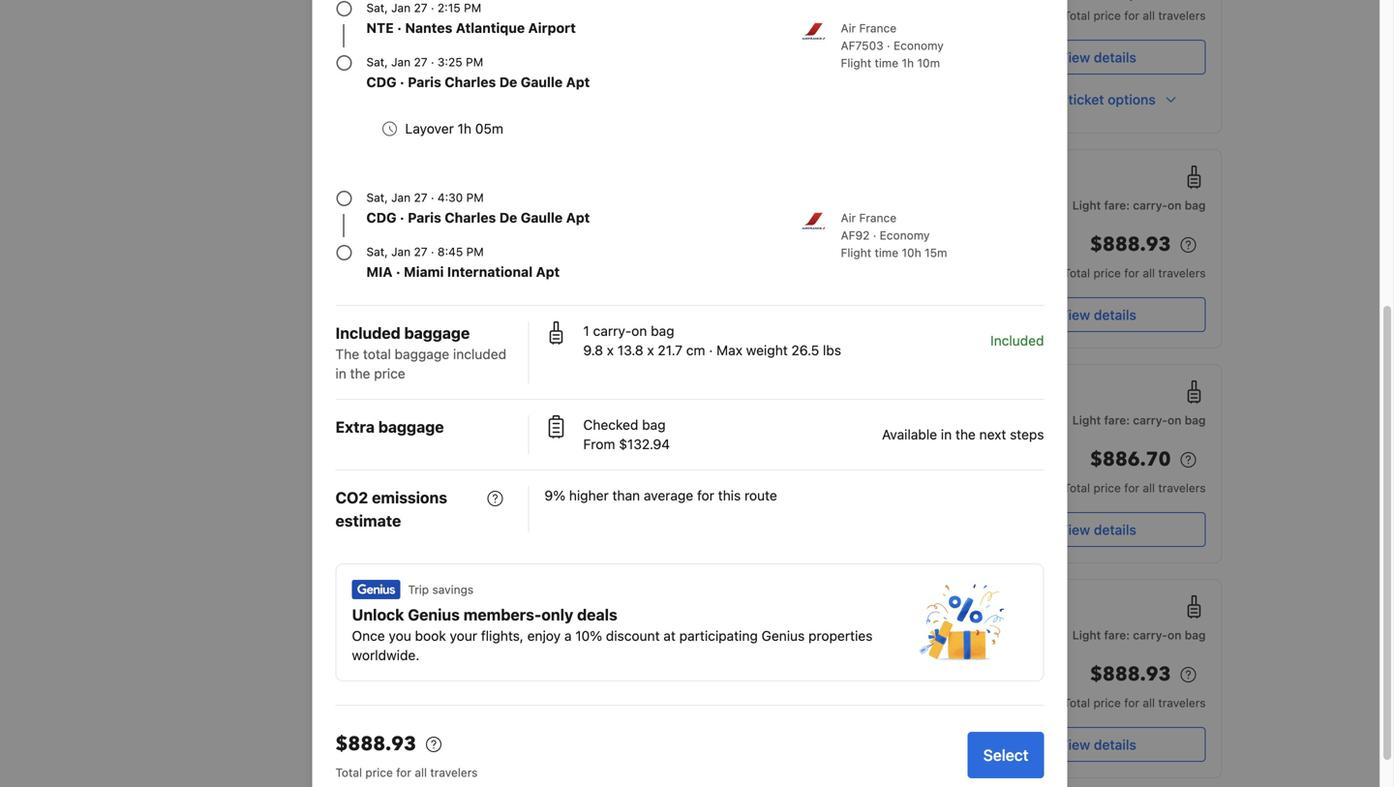 Task type: describe. For each thing, give the bounding box(es) containing it.
sat, for sat, jan 27 · 4:30 pm cdg · paris charles de gaulle apt
[[367, 191, 388, 204]]

10:35 am .
[[608, 686, 679, 718]]

10h
[[902, 246, 922, 260]]

1 view details button from the top
[[990, 40, 1206, 75]]

price for 2nd 'view details' "button"
[[1094, 266, 1121, 280]]

2 air france from the top
[[546, 311, 601, 324]]

available
[[882, 427, 937, 443]]

27 for sat, jan 27 · 4:30 pm cdg · paris charles de gaulle apt
[[414, 191, 428, 204]]

travelers for fourth 'view details' "button" from the top of the page "$888.93" region
[[1159, 696, 1206, 710]]

france inside air france af7503 · economy flight time 1h 10m
[[859, 21, 897, 35]]

pm inside 5:30 pm .
[[934, 686, 958, 704]]

$888.93 region for fourth 'view details' "button" from the top of the page
[[990, 659, 1206, 694]]

view details for fourth 'view details' "button" from the top of the page
[[1059, 737, 1137, 753]]

1 inside 1 carry-on bag 9.8 x 13.8 x 21.7 cm · max weight 26.5 lbs
[[583, 323, 590, 339]]

$132.94
[[619, 436, 670, 452]]

co2
[[336, 489, 368, 507]]

view for fourth 'view details' "button" from the top of the page
[[1059, 737, 1090, 753]]

9% higher than average for this route
[[545, 488, 777, 504]]

total for fourth 'view details' "button" from the top of the page "$888.93" region
[[1064, 696, 1090, 710]]

sat, jan 27 · 2:15 pm nte · nantes atlantique airport
[[367, 1, 576, 36]]

gaulle for sat, jan 27 · 4:30 pm cdg · paris charles de gaulle apt
[[521, 210, 563, 226]]

bag inside 1 carry-on bag 9.8 x 13.8 x 21.7 cm · max weight 26.5 lbs
[[651, 323, 674, 339]]

a
[[564, 628, 572, 644]]

27 for sat, jan 27 · 2:15 pm nte · nantes atlantique airport
[[414, 1, 428, 15]]

27 for sat, jan 27 · 8:45 pm mia · miami international apt
[[414, 245, 428, 259]]

11:00 for $888.93
[[608, 598, 648, 616]]

gaulle for sat, jan 27 · 3:25 pm cdg · paris charles de gaulle apt
[[521, 74, 563, 90]]

2 vertical spatial stop
[[775, 624, 799, 637]]

pm inside sat, jan 27 · 3:25 pm cdg · paris charles de gaulle apt
[[466, 55, 483, 69]]

layover
[[405, 121, 454, 137]]

layover 1h 05m
[[405, 121, 504, 137]]

· inside air france af7503 · economy flight time 1h 10m
[[887, 39, 890, 52]]

2:15
[[438, 1, 461, 15]]

higher
[[569, 488, 609, 504]]

extra baggage
[[336, 418, 444, 436]]

at
[[664, 628, 676, 644]]

5:30 pm .
[[895, 686, 958, 718]]

1 x from the left
[[607, 342, 614, 358]]

jan 20 for $886.70
[[639, 406, 676, 419]]

steps
[[1010, 427, 1044, 443]]

1 vertical spatial stop
[[777, 497, 801, 510]]

9.8
[[583, 342, 603, 358]]

1 carry-on bag 9.8 x 13.8 x 21.7 cm · max weight 26.5 lbs
[[583, 323, 841, 358]]

apt for sat, jan 27 · 3:25 pm cdg · paris charles de gaulle apt
[[566, 74, 590, 90]]

international
[[447, 264, 533, 280]]

view for 2nd 'view details' "button"
[[1059, 307, 1090, 323]]

enjoy
[[527, 628, 561, 644]]

. inside 10:35 am nte . jan 27
[[634, 490, 637, 504]]

explore ticket options button
[[990, 82, 1206, 117]]

time for nantes atlantique airport
[[875, 56, 899, 70]]

travelers for "$888.93" region related to select button
[[430, 766, 478, 779]]

emissions
[[372, 489, 447, 507]]

jan inside sat, jan 27 · 2:15 pm nte · nantes atlantique airport
[[391, 1, 411, 15]]

total price for all travelers for fourth 'view details' "button" from the top of the page
[[1064, 696, 1206, 710]]

air france for $886.70
[[546, 438, 601, 451]]

15m
[[925, 246, 947, 260]]

route
[[745, 488, 777, 504]]

once
[[352, 628, 385, 644]]

atlantique
[[456, 20, 525, 36]]

pm inside sat, jan 27 · 2:15 pm nte · nantes atlantique airport
[[464, 1, 481, 15]]

unlock
[[352, 606, 404, 624]]

air inside air france af7503 · economy flight time 1h 10m
[[841, 21, 856, 35]]

1 vertical spatial in
[[941, 427, 952, 443]]

$888.93 for 2nd 'view details' "button"
[[1090, 231, 1171, 258]]

mia inside 'sat, jan 27 · 8:45 pm mia · miami international apt'
[[367, 264, 393, 280]]

1 vertical spatial baggage
[[395, 346, 449, 362]]

only
[[542, 606, 574, 624]]

view details for 2nd 'view details' "button"
[[1059, 307, 1137, 323]]

air france af7503 · economy flight time 1h 10m
[[841, 21, 944, 70]]

airport
[[528, 20, 576, 36]]

travelers for "$888.93" region corresponding to 2nd 'view details' "button"
[[1159, 266, 1206, 280]]

light fare: carry-on bag for 10:35 am .
[[1073, 628, 1206, 642]]

charles for sat, jan 27 · 3:25 pm cdg · paris charles de gaulle apt
[[445, 74, 496, 90]]

price inside included baggage the total baggage included in the price
[[374, 366, 405, 382]]

trip
[[408, 583, 429, 596]]

unlock genius members-only deals once you book your flights, enjoy a 10% discount at participating genius properties worldwide.
[[352, 606, 873, 663]]

on inside 1 carry-on bag 9.8 x 13.8 x 21.7 cm · max weight 26.5 lbs
[[632, 323, 647, 339]]

total price for all travelers for second 'view details' "button" from the bottom
[[1064, 481, 1206, 495]]

savings
[[432, 583, 474, 596]]

carry- for $886.70 region at the right of the page
[[1133, 413, 1168, 427]]

2 x from the left
[[647, 342, 654, 358]]

options
[[1108, 92, 1156, 107]]

5:30 for 5:30 pm .
[[895, 686, 931, 704]]

details for 2nd 'view details' "button"
[[1094, 307, 1137, 323]]

from
[[583, 436, 615, 452]]

sat, for sat, jan 27 · 2:15 pm nte · nantes atlantique airport
[[367, 1, 388, 15]]

included for included baggage the total baggage included in the price
[[336, 324, 401, 342]]

fare: for 10:35 am nte . jan 27
[[1104, 413, 1130, 427]]

de for sat, jan 27 · 3:25 pm cdg · paris charles de gaulle apt
[[499, 74, 517, 90]]

next
[[980, 427, 1006, 443]]

pm right 10h
[[934, 256, 958, 275]]

jan inside sat, jan 27 · 4:30 pm cdg · paris charles de gaulle apt
[[391, 191, 411, 204]]

af7503
[[841, 39, 884, 52]]

cdg for sat, jan 27 · 3:25 pm cdg · paris charles de gaulle apt
[[367, 74, 397, 90]]

select button
[[968, 732, 1044, 779]]

for for 1st 'view details' "button"
[[1124, 9, 1140, 22]]

view details for 1st 'view details' "button"
[[1059, 49, 1137, 65]]

included
[[453, 346, 507, 362]]

nte inside 10:35 am nte . jan 27
[[608, 494, 630, 507]]

5:30 pm
[[895, 471, 958, 489]]

05m
[[475, 121, 504, 137]]

cm
[[686, 342, 705, 358]]

26.5 lbs
[[792, 342, 841, 358]]

sat, jan 27 · 4:30 pm cdg · paris charles de gaulle apt
[[367, 191, 590, 226]]

2 4:55 pm from the top
[[895, 598, 958, 616]]

for for select button
[[396, 766, 411, 779]]

this
[[718, 488, 741, 504]]

pm inside sat, jan 27 · 4:30 pm cdg · paris charles de gaulle apt
[[466, 191, 484, 204]]

checked
[[583, 417, 639, 433]]

1 4:55 from the top
[[895, 383, 931, 401]]

21
[[946, 621, 958, 634]]

paris for sat, jan 27 · 3:25 pm cdg · paris charles de gaulle apt
[[408, 74, 441, 90]]

checked bag from $132.94
[[583, 417, 670, 452]]

air france image
[[802, 209, 825, 232]]

included baggage the total baggage included in the price
[[336, 324, 507, 382]]

total
[[363, 346, 391, 362]]

explore ticket options
[[1017, 92, 1156, 107]]

am for $886.70
[[654, 471, 679, 489]]

weight
[[746, 342, 788, 358]]

economy for paris charles de gaulle apt
[[880, 229, 930, 242]]

miami
[[404, 264, 444, 280]]

af92
[[841, 229, 870, 242]]

carry- for fourth 'view details' "button" from the top of the page "$888.93" region
[[1133, 628, 1168, 642]]

total price for all travelers for select button
[[336, 766, 478, 779]]

sat, jan 27 · 8:45 pm mia · miami international apt
[[367, 245, 560, 280]]

nantes
[[405, 20, 453, 36]]

8:45 pm
[[895, 256, 958, 275]]

9%
[[545, 488, 566, 504]]

explore
[[1017, 92, 1065, 107]]

10:35 for $888.93
[[608, 686, 650, 704]]

all for 1st 'view details' "button"
[[1143, 9, 1155, 22]]

1 vertical spatial the
[[956, 427, 976, 443]]

worldwide.
[[352, 647, 420, 663]]

extra
[[336, 418, 375, 436]]

paris for sat, jan 27 · 4:30 pm cdg · paris charles de gaulle apt
[[408, 210, 441, 226]]

baggage for included
[[404, 324, 470, 342]]

co2 emissions estimate
[[336, 489, 447, 530]]

select
[[984, 746, 1029, 764]]

0 vertical spatial 1 stop
[[769, 30, 801, 44]]

apt inside 'sat, jan 27 · 8:45 pm mia · miami international apt'
[[536, 264, 560, 280]]

properties
[[809, 628, 873, 644]]

1 horizontal spatial 8:45
[[895, 256, 931, 275]]

. for 5:30
[[915, 705, 919, 718]]

total for "$888.93" region related to select button
[[336, 766, 362, 779]]

jan inside sat, jan 27 · 3:25 pm cdg · paris charles de gaulle apt
[[391, 55, 411, 69]]

0 vertical spatial stop
[[777, 30, 801, 44]]

bag for fourth 'view details' "button" from the top of the page
[[1185, 628, 1206, 642]]

jan 21
[[923, 621, 958, 634]]

air france af92 · economy flight time 10h 15m
[[841, 211, 947, 260]]

1 down 12h
[[768, 497, 774, 510]]

on for 2nd 'view details' "button"
[[1168, 199, 1182, 212]]

$886.70
[[1090, 446, 1171, 473]]

all for second 'view details' "button" from the bottom
[[1143, 481, 1155, 495]]

fare: for 10:35 am .
[[1104, 628, 1130, 642]]

jan 20 for $888.93
[[639, 621, 676, 634]]

carry- inside 1 carry-on bag 9.8 x 13.8 x 21.7 cm · max weight 26.5 lbs
[[593, 323, 632, 339]]

members-
[[464, 606, 542, 624]]



Task type: vqa. For each thing, say whether or not it's contained in the screenshot.
Sat, in the Sat, Jan 27 · 3:25 PM CDG · Paris Charles De Gaulle Apt
yes



Task type: locate. For each thing, give the bounding box(es) containing it.
2 jan 20 from the top
[[639, 621, 676, 634]]

light for 10:35 am nte . jan 27
[[1073, 413, 1101, 427]]

time inside air france af7503 · economy flight time 1h 10m
[[875, 56, 899, 70]]

4:55 up "jan 21"
[[895, 598, 931, 616]]

21.7
[[658, 342, 683, 358]]

price for second 'view details' "button" from the bottom
[[1094, 481, 1121, 495]]

0 vertical spatial light
[[1073, 199, 1101, 212]]

0 horizontal spatial the
[[350, 366, 370, 382]]

total for "$888.93" region corresponding to 2nd 'view details' "button"
[[1064, 266, 1090, 280]]

included inside included baggage the total baggage included in the price
[[336, 324, 401, 342]]

time
[[875, 56, 899, 70], [875, 246, 899, 260]]

10%
[[575, 628, 602, 644]]

flight inside air france af7503 · economy flight time 1h 10m
[[841, 56, 872, 70]]

1 horizontal spatial 1h
[[902, 56, 914, 70]]

0 vertical spatial apt
[[566, 74, 590, 90]]

2 vertical spatial $888.93
[[336, 731, 416, 758]]

4 view details button from the top
[[990, 727, 1206, 762]]

1 gaulle from the top
[[521, 74, 563, 90]]

27
[[414, 1, 428, 15], [414, 55, 428, 69], [414, 191, 428, 204], [414, 245, 428, 259], [663, 494, 677, 507]]

3 air france from the top
[[546, 438, 601, 451]]

4:55 up available
[[895, 383, 931, 401]]

. inside 5:30 pm .
[[915, 705, 919, 718]]

1 vertical spatial 5:30
[[895, 686, 931, 704]]

0 horizontal spatial included
[[336, 324, 401, 342]]

view for second 'view details' "button" from the bottom
[[1059, 522, 1090, 538]]

pm down the available in the next steps
[[934, 471, 958, 489]]

0 vertical spatial 11:00
[[608, 383, 648, 401]]

3:25
[[438, 55, 463, 69]]

3 view details button from the top
[[990, 512, 1206, 547]]

am
[[654, 471, 679, 489], [654, 686, 679, 704]]

10:35 am nte . jan 27
[[608, 471, 679, 507]]

1 horizontal spatial nte
[[608, 494, 630, 507]]

2 vertical spatial apt
[[536, 264, 560, 280]]

sat, inside sat, jan 27 · 4:30 pm cdg · paris charles de gaulle apt
[[367, 191, 388, 204]]

1 vertical spatial 4:55
[[895, 598, 931, 616]]

1 vertical spatial $888.93
[[1090, 661, 1171, 688]]

1 light from the top
[[1073, 199, 1101, 212]]

2 10:35 from the top
[[608, 686, 650, 704]]

light
[[1073, 199, 1101, 212], [1073, 413, 1101, 427], [1073, 628, 1101, 642]]

pm up "jan 21"
[[934, 598, 958, 616]]

in
[[336, 366, 346, 382], [941, 427, 952, 443]]

$888.93 region for select button
[[336, 729, 953, 764]]

apt inside sat, jan 27 · 4:30 pm cdg · paris charles de gaulle apt
[[566, 210, 590, 226]]

. inside 10:35 am .
[[634, 705, 637, 718]]

4 view from the top
[[1059, 737, 1090, 753]]

0 vertical spatial paris
[[408, 74, 441, 90]]

the
[[336, 346, 359, 362]]

france inside air france af92 · economy flight time 10h 15m
[[859, 211, 897, 225]]

jan left at
[[639, 621, 658, 634]]

1 vertical spatial charles
[[445, 210, 496, 226]]

4:55
[[895, 383, 931, 401], [895, 598, 931, 616]]

air france for $888.93
[[546, 223, 601, 236]]

1 vertical spatial 10:35
[[608, 686, 650, 704]]

11:00 pm
[[608, 383, 676, 401], [608, 598, 676, 616]]

0 vertical spatial fare:
[[1104, 199, 1130, 212]]

2 am from the top
[[654, 686, 679, 704]]

paris inside sat, jan 27 · 4:30 pm cdg · paris charles de gaulle apt
[[408, 210, 441, 226]]

$888.93 for select button
[[336, 731, 416, 758]]

5:30 inside 5:30 pm .
[[895, 686, 931, 704]]

$888.93 for fourth 'view details' "button" from the top of the page
[[1090, 661, 1171, 688]]

0 vertical spatial $888.93
[[1090, 231, 1171, 258]]

the down the the
[[350, 366, 370, 382]]

economy up 10h
[[880, 229, 930, 242]]

charles inside sat, jan 27 · 4:30 pm cdg · paris charles de gaulle apt
[[445, 210, 496, 226]]

0 vertical spatial 1h
[[902, 56, 914, 70]]

price
[[1094, 9, 1121, 22], [1094, 266, 1121, 280], [374, 366, 405, 382], [1094, 481, 1121, 495], [1094, 696, 1121, 710], [365, 766, 393, 779]]

1 10:35 from the top
[[608, 471, 650, 489]]

1 up 9.8
[[583, 323, 590, 339]]

1 horizontal spatial included
[[991, 333, 1044, 349]]

jan left 4:30
[[391, 191, 411, 204]]

jan 20 right deals
[[639, 621, 676, 634]]

1 de from the top
[[499, 74, 517, 90]]

11:00 pm for $886.70
[[608, 383, 676, 401]]

0 vertical spatial de
[[499, 74, 517, 90]]

1 vertical spatial 20
[[661, 621, 676, 634]]

pm right 3:25
[[466, 55, 483, 69]]

2 de from the top
[[499, 210, 517, 226]]

gaulle inside sat, jan 27 · 4:30 pm cdg · paris charles de gaulle apt
[[521, 210, 563, 226]]

sat,
[[367, 1, 388, 15], [367, 55, 388, 69], [367, 191, 388, 204], [367, 245, 388, 259]]

price for select button
[[365, 766, 393, 779]]

bag inside checked bag from $132.94
[[642, 417, 666, 433]]

13.8
[[618, 342, 644, 358]]

gaulle up international
[[521, 210, 563, 226]]

paris
[[408, 74, 441, 90], [408, 210, 441, 226]]

1 jan 20 from the top
[[639, 406, 676, 419]]

for for fourth 'view details' "button" from the top of the page
[[1124, 696, 1140, 710]]

cdg
[[367, 74, 397, 90], [367, 210, 397, 226]]

0 vertical spatial in
[[336, 366, 346, 382]]

0 horizontal spatial 1h
[[458, 121, 472, 137]]

10:35 for $886.70
[[608, 471, 650, 489]]

mia up from
[[608, 406, 629, 419]]

1 vertical spatial cdg
[[367, 210, 397, 226]]

pm up the available in the next steps
[[934, 383, 958, 401]]

light fare: carry-on bag
[[1073, 199, 1206, 212], [1073, 413, 1206, 427], [1073, 628, 1206, 642]]

view for 1st 'view details' "button"
[[1059, 49, 1090, 65]]

1 vertical spatial 11:00
[[608, 598, 648, 616]]

1 paris from the top
[[408, 74, 441, 90]]

mia left miami
[[367, 264, 393, 280]]

1 5:30 from the top
[[895, 471, 931, 489]]

sat, inside 'sat, jan 27 · 8:45 pm mia · miami international apt'
[[367, 245, 388, 259]]

1 light fare: carry-on bag from the top
[[1073, 199, 1206, 212]]

1h inside air france af7503 · economy flight time 1h 10m
[[902, 56, 914, 70]]

1 view details from the top
[[1059, 49, 1137, 65]]

light fare: carry-on bag for 10:35 am nte . jan 27
[[1073, 413, 1206, 427]]

participating
[[679, 628, 758, 644]]

1 horizontal spatial the
[[956, 427, 976, 443]]

time inside air france af92 · economy flight time 10h 15m
[[875, 246, 899, 260]]

pm right the 2:15 in the left of the page
[[464, 1, 481, 15]]

the inside included baggage the total baggage included in the price
[[350, 366, 370, 382]]

pm up at
[[652, 598, 676, 616]]

0 vertical spatial gaulle
[[521, 74, 563, 90]]

view details for second 'view details' "button" from the bottom
[[1059, 522, 1137, 538]]

baggage
[[404, 324, 470, 342], [395, 346, 449, 362], [378, 418, 444, 436]]

0 vertical spatial 10:35
[[608, 471, 650, 489]]

3 view details from the top
[[1059, 522, 1137, 538]]

in down the the
[[336, 366, 346, 382]]

5:30 down "jan 21"
[[895, 686, 931, 704]]

10:35 down $132.94
[[608, 471, 650, 489]]

2 vertical spatial fare:
[[1104, 628, 1130, 642]]

1 vertical spatial apt
[[566, 210, 590, 226]]

economy up 10m
[[894, 39, 944, 52]]

1 vertical spatial 1 stop
[[768, 497, 801, 510]]

air inside air france af92 · economy flight time 10h 15m
[[841, 211, 856, 225]]

details
[[1094, 49, 1137, 65], [1094, 307, 1137, 323], [1094, 522, 1137, 538], [1094, 737, 1137, 753]]

bag for 2nd 'view details' "button"
[[1185, 199, 1206, 212]]

total price for all travelers for 1st 'view details' "button"
[[1064, 9, 1206, 22]]

0 vertical spatial flight
[[841, 56, 872, 70]]

gaulle inside sat, jan 27 · 3:25 pm cdg · paris charles de gaulle apt
[[521, 74, 563, 90]]

4:30
[[438, 191, 463, 204]]

1 time from the top
[[875, 56, 899, 70]]

1 vertical spatial gaulle
[[521, 210, 563, 226]]

4 view details from the top
[[1059, 737, 1137, 753]]

1 vertical spatial time
[[875, 246, 899, 260]]

sat, for sat, jan 27 · 8:45 pm mia · miami international apt
[[367, 245, 388, 259]]

1 vertical spatial air france
[[546, 311, 601, 324]]

genius left properties
[[762, 628, 805, 644]]

jan up miami
[[391, 245, 411, 259]]

0 vertical spatial time
[[875, 56, 899, 70]]

11:00 up checked
[[608, 383, 648, 401]]

pm right 4:30
[[466, 191, 484, 204]]

bag
[[1185, 199, 1206, 212], [651, 323, 674, 339], [1185, 413, 1206, 427], [642, 417, 666, 433], [1185, 628, 1206, 642]]

economy
[[894, 39, 944, 52], [880, 229, 930, 242]]

1 11:00 from the top
[[608, 383, 648, 401]]

details for 1st 'view details' "button"
[[1094, 49, 1137, 65]]

nte inside sat, jan 27 · 2:15 pm nte · nantes atlantique airport
[[367, 20, 394, 36]]

on for fourth 'view details' "button" from the top of the page
[[1168, 628, 1182, 642]]

all for select button
[[415, 766, 427, 779]]

economy inside air france af92 · economy flight time 10h 15m
[[880, 229, 930, 242]]

genius up book
[[408, 606, 460, 624]]

1 11:00 pm from the top
[[608, 383, 676, 401]]

12h 55m
[[761, 471, 808, 484]]

estimate
[[336, 512, 401, 530]]

27 up miami
[[414, 245, 428, 259]]

20 for $888.93
[[661, 621, 676, 634]]

trip savings
[[408, 583, 474, 596]]

for for second 'view details' "button" from the bottom
[[1124, 481, 1140, 495]]

flights,
[[481, 628, 524, 644]]

2 light fare: carry-on bag from the top
[[1073, 413, 1206, 427]]

sat, jan 27 · 3:25 pm cdg · paris charles de gaulle apt
[[367, 55, 590, 90]]

55m
[[784, 471, 808, 484]]

jan down nantes
[[391, 55, 411, 69]]

stop
[[777, 30, 801, 44], [777, 497, 801, 510], [775, 624, 799, 637]]

2 11:00 pm from the top
[[608, 598, 676, 616]]

price for 1st 'view details' "button"
[[1094, 9, 1121, 22]]

included up total
[[336, 324, 401, 342]]

discount
[[606, 628, 660, 644]]

in inside included baggage the total baggage included in the price
[[336, 366, 346, 382]]

11:00 pm for $888.93
[[608, 598, 676, 616]]

1
[[769, 30, 774, 44], [583, 323, 590, 339], [768, 497, 774, 510], [767, 624, 772, 637]]

20 up $132.94
[[661, 406, 676, 419]]

$886.70 region
[[990, 444, 1206, 479]]

flight for paris charles de gaulle apt
[[841, 246, 872, 260]]

3 sat, from the top
[[367, 191, 388, 204]]

jan up nantes
[[391, 1, 411, 15]]

jan inside 'sat, jan 27 · 8:45 pm mia · miami international apt'
[[391, 245, 411, 259]]

0 vertical spatial 20
[[661, 406, 676, 419]]

2 vertical spatial light fare: carry-on bag
[[1073, 628, 1206, 642]]

27 left 4:30
[[414, 191, 428, 204]]

baggage for extra
[[378, 418, 444, 436]]

flight down af92
[[841, 246, 872, 260]]

1 vertical spatial light
[[1073, 413, 1101, 427]]

total price for all travelers
[[1064, 9, 1206, 22], [1064, 266, 1206, 280], [1064, 481, 1206, 495], [1064, 696, 1206, 710], [336, 766, 478, 779]]

2 cdg from the top
[[367, 210, 397, 226]]

11:00 pm down 13.8
[[608, 383, 676, 401]]

10:35 inside 10:35 am .
[[608, 686, 650, 704]]

1 vertical spatial fare:
[[1104, 413, 1130, 427]]

jan right than
[[640, 494, 660, 507]]

available in the next steps
[[882, 427, 1044, 443]]

27 inside sat, jan 27 · 3:25 pm cdg · paris charles de gaulle apt
[[414, 55, 428, 69]]

2 sat, from the top
[[367, 55, 388, 69]]

genius
[[408, 606, 460, 624], [762, 628, 805, 644]]

1 fare: from the top
[[1104, 199, 1130, 212]]

1 vertical spatial flight
[[841, 246, 872, 260]]

all for fourth 'view details' "button" from the top of the page
[[1143, 696, 1155, 710]]

1 horizontal spatial x
[[647, 342, 654, 358]]

total price for all travelers for 2nd 'view details' "button"
[[1064, 266, 1206, 280]]

gaulle down airport at the left top of page
[[521, 74, 563, 90]]

baggage up included
[[404, 324, 470, 342]]

stop down 12h 55m
[[777, 497, 801, 510]]

0 vertical spatial 11:00 pm
[[608, 383, 676, 401]]

0 horizontal spatial genius
[[408, 606, 460, 624]]

· inside 1 carry-on bag 9.8 x 13.8 x 21.7 cm · max weight 26.5 lbs
[[709, 342, 713, 358]]

jan left 21
[[923, 621, 942, 634]]

all for 2nd 'view details' "button"
[[1143, 266, 1155, 280]]

1 stop left properties
[[767, 624, 799, 637]]

0 vertical spatial economy
[[894, 39, 944, 52]]

charles for sat, jan 27 · 4:30 pm cdg · paris charles de gaulle apt
[[445, 210, 496, 226]]

time left 10h
[[875, 246, 899, 260]]

jan up $132.94
[[639, 406, 658, 419]]

· inside air france af92 · economy flight time 10h 15m
[[873, 229, 877, 242]]

1 sat, from the top
[[367, 1, 388, 15]]

sat, inside sat, jan 27 · 3:25 pm cdg · paris charles de gaulle apt
[[367, 55, 388, 69]]

2 vertical spatial baggage
[[378, 418, 444, 436]]

air france image
[[802, 19, 825, 43]]

mia right "10%" at the bottom
[[608, 621, 629, 634]]

11:00 up discount
[[608, 598, 648, 616]]

2 vertical spatial 1 stop
[[767, 624, 799, 637]]

de inside sat, jan 27 · 4:30 pm cdg · paris charles de gaulle apt
[[499, 210, 517, 226]]

2 vertical spatial $888.93 region
[[336, 729, 953, 764]]

included up steps
[[991, 333, 1044, 349]]

max
[[717, 342, 743, 358]]

flight
[[841, 56, 872, 70], [841, 246, 872, 260]]

time down af7503
[[875, 56, 899, 70]]

1 air france from the top
[[546, 223, 601, 236]]

price for fourth 'view details' "button" from the top of the page
[[1094, 696, 1121, 710]]

27 inside sat, jan 27 · 4:30 pm cdg · paris charles de gaulle apt
[[414, 191, 428, 204]]

1 charles from the top
[[445, 74, 496, 90]]

2 20 from the top
[[661, 621, 676, 634]]

charles inside sat, jan 27 · 3:25 pm cdg · paris charles de gaulle apt
[[445, 74, 496, 90]]

de inside sat, jan 27 · 3:25 pm cdg · paris charles de gaulle apt
[[499, 74, 517, 90]]

jan
[[391, 1, 411, 15], [391, 55, 411, 69], [391, 191, 411, 204], [391, 245, 411, 259], [639, 406, 658, 419], [640, 494, 660, 507], [639, 621, 658, 634], [923, 621, 942, 634]]

am down $132.94
[[654, 471, 679, 489]]

5:30 down available
[[895, 471, 931, 489]]

time for paris charles de gaulle apt
[[875, 246, 899, 260]]

jan 20 up $132.94
[[639, 406, 676, 419]]

am for $888.93
[[654, 686, 679, 704]]

1 vertical spatial de
[[499, 210, 517, 226]]

air france
[[546, 223, 601, 236], [546, 311, 601, 324], [546, 438, 601, 451]]

baggage right extra
[[378, 418, 444, 436]]

1 vertical spatial jan 20
[[639, 621, 676, 634]]

details for fourth 'view details' "button" from the top of the page
[[1094, 737, 1137, 753]]

cdg inside sat, jan 27 · 4:30 pm cdg · paris charles de gaulle apt
[[367, 210, 397, 226]]

mia
[[891, 27, 912, 41], [367, 264, 393, 280], [608, 406, 629, 419], [608, 621, 629, 634]]

1 vertical spatial $888.93 region
[[990, 659, 1206, 694]]

12h
[[761, 471, 781, 484]]

2 flight from the top
[[841, 246, 872, 260]]

0 vertical spatial 5:30
[[895, 471, 931, 489]]

2 paris from the top
[[408, 210, 441, 226]]

0 vertical spatial genius
[[408, 606, 460, 624]]

am down at
[[654, 686, 679, 704]]

27 inside sat, jan 27 · 2:15 pm nte · nantes atlantique airport
[[414, 1, 428, 15]]

2 view from the top
[[1059, 307, 1090, 323]]

travelers for $886.70 region at the right of the page
[[1159, 481, 1206, 495]]

on for second 'view details' "button" from the bottom
[[1168, 413, 1182, 427]]

0 vertical spatial air france
[[546, 223, 601, 236]]

your
[[450, 628, 477, 644]]

1h left 05m
[[458, 121, 472, 137]]

view details
[[1059, 49, 1137, 65], [1059, 307, 1137, 323], [1059, 522, 1137, 538], [1059, 737, 1137, 753]]

genius image
[[352, 580, 400, 599], [352, 580, 400, 599], [919, 584, 1005, 661]]

than
[[612, 488, 640, 504]]

27 left 3:25
[[414, 55, 428, 69]]

charles down 3:25
[[445, 74, 496, 90]]

1 cdg from the top
[[367, 74, 397, 90]]

x right 9.8
[[607, 342, 614, 358]]

0 vertical spatial nte
[[367, 20, 394, 36]]

$888.93 region
[[990, 229, 1206, 264], [990, 659, 1206, 694], [336, 729, 953, 764]]

10:35 down discount
[[608, 686, 650, 704]]

2 11:00 from the top
[[608, 598, 648, 616]]

2 fare: from the top
[[1104, 413, 1130, 427]]

2 vertical spatial light
[[1073, 628, 1101, 642]]

3 fare: from the top
[[1104, 628, 1130, 642]]

1 vertical spatial 1h
[[458, 121, 472, 137]]

10m
[[917, 56, 940, 70]]

1 flight from the top
[[841, 56, 872, 70]]

0 vertical spatial the
[[350, 366, 370, 382]]

1 vertical spatial economy
[[880, 229, 930, 242]]

book
[[415, 628, 446, 644]]

0 vertical spatial charles
[[445, 74, 496, 90]]

0 vertical spatial light fare: carry-on bag
[[1073, 199, 1206, 212]]

stop left air france image
[[777, 30, 801, 44]]

deals
[[577, 606, 618, 624]]

apt
[[566, 74, 590, 90], [566, 210, 590, 226], [536, 264, 560, 280]]

paris down 3:25
[[408, 74, 441, 90]]

27 right than
[[663, 494, 677, 507]]

27 up nantes
[[414, 1, 428, 15]]

paris down 4:30
[[408, 210, 441, 226]]

bag for second 'view details' "button" from the bottom
[[1185, 413, 1206, 427]]

. for 10:35
[[634, 705, 637, 718]]

cdg inside sat, jan 27 · 3:25 pm cdg · paris charles de gaulle apt
[[367, 74, 397, 90]]

20 for $886.70
[[661, 406, 676, 419]]

carry-
[[1133, 199, 1168, 212], [593, 323, 632, 339], [1133, 413, 1168, 427], [1133, 628, 1168, 642]]

20
[[661, 406, 676, 419], [661, 621, 676, 634]]

flight down af7503
[[841, 56, 872, 70]]

1 stop down 12h 55m
[[768, 497, 801, 510]]

3 light from the top
[[1073, 628, 1101, 642]]

0 vertical spatial 4:55 pm
[[895, 383, 958, 401]]

0 horizontal spatial 8:45
[[438, 245, 463, 259]]

0 vertical spatial jan 20
[[639, 406, 676, 419]]

1 stop left air france image
[[769, 30, 801, 44]]

included for included
[[991, 333, 1044, 349]]

2 5:30 from the top
[[895, 686, 931, 704]]

light for 10:35 am .
[[1073, 628, 1101, 642]]

the left next
[[956, 427, 976, 443]]

0 horizontal spatial nte
[[367, 20, 394, 36]]

1h left 10m
[[902, 56, 914, 70]]

apt inside sat, jan 27 · 3:25 pm cdg · paris charles de gaulle apt
[[566, 74, 590, 90]]

average
[[644, 488, 694, 504]]

de
[[499, 74, 517, 90], [499, 210, 517, 226]]

pm inside 'sat, jan 27 · 8:45 pm mia · miami international apt'
[[466, 245, 484, 259]]

1 vertical spatial 11:00 pm
[[608, 598, 676, 616]]

2 light from the top
[[1073, 413, 1101, 427]]

1 view from the top
[[1059, 49, 1090, 65]]

1 right participating at bottom
[[767, 624, 772, 637]]

1 vertical spatial paris
[[408, 210, 441, 226]]

20 right discount
[[661, 621, 676, 634]]

3 view from the top
[[1059, 522, 1090, 538]]

1 vertical spatial nte
[[608, 494, 630, 507]]

2 4:55 from the top
[[895, 598, 931, 616]]

0 vertical spatial $888.93 region
[[990, 229, 1206, 264]]

0 vertical spatial am
[[654, 471, 679, 489]]

0 horizontal spatial x
[[607, 342, 614, 358]]

travelers
[[1159, 9, 1206, 22], [1159, 266, 1206, 280], [1159, 481, 1206, 495], [1159, 696, 1206, 710], [430, 766, 478, 779]]

2 view details button from the top
[[990, 297, 1206, 332]]

total
[[1064, 9, 1090, 22], [1064, 266, 1090, 280], [1064, 481, 1090, 495], [1064, 696, 1090, 710], [336, 766, 362, 779]]

charles
[[445, 74, 496, 90], [445, 210, 496, 226]]

2 charles from the top
[[445, 210, 496, 226]]

sat, for sat, jan 27 · 3:25 pm cdg · paris charles de gaulle apt
[[367, 55, 388, 69]]

11:00 for $886.70
[[608, 383, 648, 401]]

27 inside 'sat, jan 27 · 8:45 pm mia · miami international apt'
[[414, 245, 428, 259]]

1 vertical spatial light fare: carry-on bag
[[1073, 413, 1206, 427]]

4 details from the top
[[1094, 737, 1137, 753]]

flight inside air france af92 · economy flight time 10h 15m
[[841, 246, 872, 260]]

fare:
[[1104, 199, 1130, 212], [1104, 413, 1130, 427], [1104, 628, 1130, 642]]

de up 05m
[[499, 74, 517, 90]]

1 4:55 pm from the top
[[895, 383, 958, 401]]

2 gaulle from the top
[[521, 210, 563, 226]]

de for sat, jan 27 · 4:30 pm cdg · paris charles de gaulle apt
[[499, 210, 517, 226]]

$888.93 region for 2nd 'view details' "button"
[[990, 229, 1206, 264]]

de up international
[[499, 210, 517, 226]]

3 details from the top
[[1094, 522, 1137, 538]]

carry- for "$888.93" region corresponding to 2nd 'view details' "button"
[[1133, 199, 1168, 212]]

view
[[1059, 49, 1090, 65], [1059, 307, 1090, 323], [1059, 522, 1090, 538], [1059, 737, 1090, 753]]

stop left properties
[[775, 624, 799, 637]]

pm up international
[[466, 245, 484, 259]]

mia right af7503
[[891, 27, 912, 41]]

am inside 10:35 am nte . jan 27
[[654, 471, 679, 489]]

8:45 inside 'sat, jan 27 · 8:45 pm mia · miami international apt'
[[438, 245, 463, 259]]

3 light fare: carry-on bag from the top
[[1073, 628, 1206, 642]]

8:45
[[438, 245, 463, 259], [895, 256, 931, 275]]

2 view details from the top
[[1059, 307, 1137, 323]]

1 am from the top
[[654, 471, 679, 489]]

10:35
[[608, 471, 650, 489], [608, 686, 650, 704]]

4 sat, from the top
[[367, 245, 388, 259]]

nte left nantes
[[367, 20, 394, 36]]

paris inside sat, jan 27 · 3:25 pm cdg · paris charles de gaulle apt
[[408, 74, 441, 90]]

ticket
[[1069, 92, 1104, 107]]

pm down "jan 21"
[[934, 686, 958, 704]]

details for second 'view details' "button" from the bottom
[[1094, 522, 1137, 538]]

27 for sat, jan 27 · 3:25 pm cdg · paris charles de gaulle apt
[[414, 55, 428, 69]]

4:55 pm up "jan 21"
[[895, 598, 958, 616]]

am inside 10:35 am .
[[654, 686, 679, 704]]

economy for nantes atlantique airport
[[894, 39, 944, 52]]

flight for nantes atlantique airport
[[841, 56, 872, 70]]

for
[[1124, 9, 1140, 22], [1124, 266, 1140, 280], [1124, 481, 1140, 495], [697, 488, 715, 504], [1124, 696, 1140, 710], [396, 766, 411, 779]]

1 vertical spatial am
[[654, 686, 679, 704]]

2 vertical spatial air france
[[546, 438, 601, 451]]

jan 20
[[639, 406, 676, 419], [639, 621, 676, 634]]

0 horizontal spatial in
[[336, 366, 346, 382]]

cdg for sat, jan 27 · 4:30 pm cdg · paris charles de gaulle apt
[[367, 210, 397, 226]]

0 vertical spatial cdg
[[367, 74, 397, 90]]

economy inside air france af7503 · economy flight time 1h 10m
[[894, 39, 944, 52]]

sat, inside sat, jan 27 · 2:15 pm nte · nantes atlantique airport
[[367, 1, 388, 15]]

in right available
[[941, 427, 952, 443]]

5:30 for 5:30 pm
[[895, 471, 931, 489]]

1 vertical spatial genius
[[762, 628, 805, 644]]

27 inside 10:35 am nte . jan 27
[[663, 494, 677, 507]]

1 horizontal spatial genius
[[762, 628, 805, 644]]

x left the 21.7
[[647, 342, 654, 358]]

1 20 from the top
[[661, 406, 676, 419]]

charles down 4:30
[[445, 210, 496, 226]]

2 details from the top
[[1094, 307, 1137, 323]]

total for $886.70 region at the right of the page
[[1064, 481, 1090, 495]]

0 vertical spatial baggage
[[404, 324, 470, 342]]

11:00 pm up discount
[[608, 598, 676, 616]]

pm down the 21.7
[[652, 383, 676, 401]]

2 time from the top
[[875, 246, 899, 260]]

1 left air france image
[[769, 30, 774, 44]]

1 details from the top
[[1094, 49, 1137, 65]]

jan inside 10:35 am nte . jan 27
[[640, 494, 660, 507]]

nte left the average
[[608, 494, 630, 507]]

apt for sat, jan 27 · 4:30 pm cdg · paris charles de gaulle apt
[[566, 210, 590, 226]]

10:35 inside 10:35 am nte . jan 27
[[608, 471, 650, 489]]

4:55 pm up available
[[895, 383, 958, 401]]

1 vertical spatial 4:55 pm
[[895, 598, 958, 616]]

for for 2nd 'view details' "button"
[[1124, 266, 1140, 280]]

1h
[[902, 56, 914, 70], [458, 121, 472, 137]]

1 horizontal spatial in
[[941, 427, 952, 443]]

baggage right total
[[395, 346, 449, 362]]

0 vertical spatial 4:55
[[895, 383, 931, 401]]

you
[[389, 628, 411, 644]]



